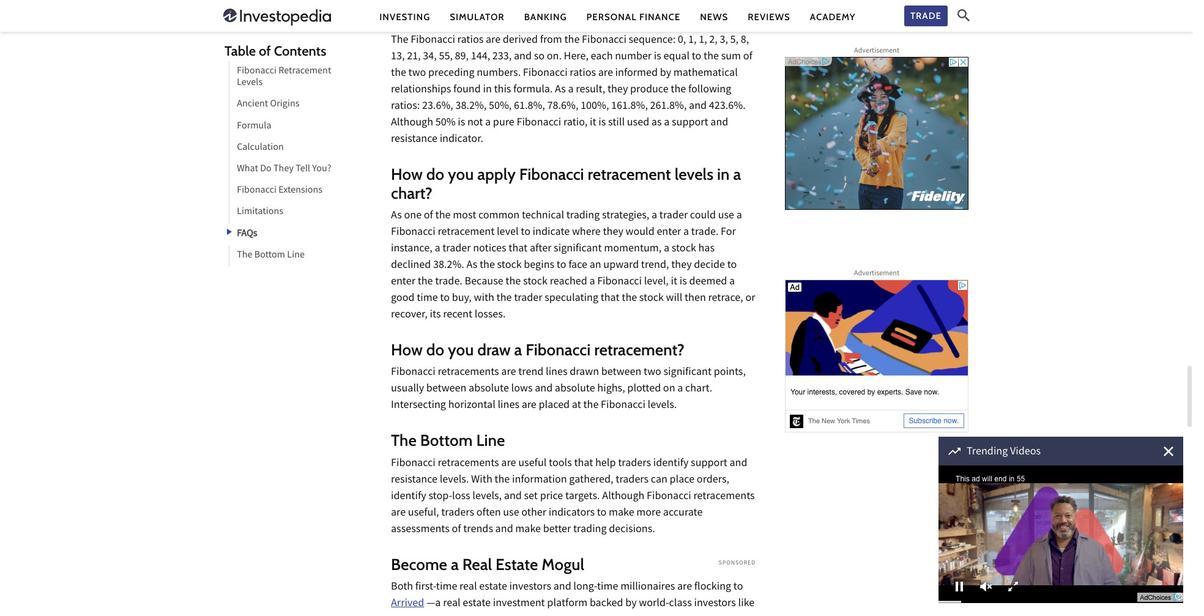Task type: vqa. For each thing, say whether or not it's contained in the screenshot.
bottom trade.
yes



Task type: locate. For each thing, give the bounding box(es) containing it.
both
[[391, 580, 413, 596]]

to
[[692, 49, 702, 65], [521, 225, 531, 241], [557, 258, 567, 274], [728, 258, 737, 274], [440, 291, 450, 307], [597, 505, 607, 522], [734, 580, 744, 596]]

2 advertisement element from the top
[[785, 280, 969, 433]]

what inside what are the fibonacci ratios? the fibonacci ratios are derived from the fibonacci sequence: 0, 1, 1, 2, 3, 5, 8, 13, 21, 34, 55, 89, 144, 233, and so on. here, each number is equal to the sum of the two preceding numbers. fibonacci ratios are informed by mathematical relationships found in this formula. as a result, they produce the following ratios: 23.6%, 38.2%, 50%, 61.8%, 78.6%, 100%, 161.8%, 261.8%, and 423.6%. although 50% is not a pure fibonacci ratio, it is still used as a support and resistance indicator.
[[391, 8, 428, 27]]

1 horizontal spatial as
[[467, 258, 478, 274]]

useful
[[519, 456, 547, 472]]

at
[[572, 398, 581, 415]]

levels. left with
[[440, 472, 469, 489]]

0 vertical spatial how
[[391, 165, 423, 184]]

1 vertical spatial do
[[427, 341, 445, 360]]

as right 38.2%.
[[467, 258, 478, 274]]

0 horizontal spatial two
[[409, 65, 426, 82]]

2 vertical spatial retracements
[[694, 489, 755, 505]]

become a real estate mogul both first-time real estate investors and long-time millionaires are flocking to
[[391, 555, 744, 596]]

result,
[[576, 82, 606, 98]]

1 vertical spatial use
[[503, 505, 520, 522]]

notices
[[473, 241, 507, 258]]

that
[[509, 241, 528, 258], [601, 291, 620, 307], [574, 456, 593, 472]]

do for apply
[[427, 165, 445, 184]]

long-
[[574, 580, 597, 596]]

can
[[651, 472, 668, 489]]

formula.
[[514, 82, 553, 98]]

0 horizontal spatial bottom
[[255, 248, 285, 263]]

0 vertical spatial line
[[287, 248, 305, 263]]

the down investing link
[[391, 32, 409, 49]]

ratio,
[[564, 115, 588, 132]]

traders left often
[[441, 505, 475, 522]]

trading inside the bottom line fibonacci retracements are useful tools that help traders identify support and resistance levels. with the information gathered, traders can place orders, identify stop-loss levels, and set price targets. although fibonacci retracements are useful, traders often use other indicators to make more accurate assessments of trends and make better trading decisions.
[[574, 522, 607, 538]]

faqs link
[[229, 224, 257, 245]]

banking link
[[524, 11, 567, 24]]

are left the derived
[[486, 32, 501, 49]]

0 horizontal spatial absolute
[[469, 382, 509, 398]]

enter up recover,
[[391, 274, 416, 291]]

you
[[448, 165, 474, 184], [448, 341, 474, 360]]

and left "long-"
[[554, 580, 572, 596]]

34,
[[423, 49, 437, 65]]

in inside how do you apply fibonacci retracement levels in a chart? as one of the most common technical trading strategies, a trader could use a fibonacci retracement level to indicate where they would enter a trade. for instance, a trader notices that after significant momentum, a stock has declined 38.2%. as the stock begins to face an upward trend, they decide to enter the trade. because the stock reached a fibonacci level, it is deemed a good time to buy, with the trader speculating that the stock will then retrace, or recover, its recent losses.
[[717, 165, 730, 184]]

they for fibonacci
[[672, 258, 692, 274]]

2 you from the top
[[448, 341, 474, 360]]

table
[[225, 43, 256, 59]]

how for how do you apply fibonacci retracement levels in a chart?
[[391, 165, 423, 184]]

0 horizontal spatial make
[[516, 522, 541, 538]]

first-
[[415, 580, 436, 596]]

of inside the bottom line fibonacci retracements are useful tools that help traders identify support and resistance levels. with the information gathered, traders can place orders, identify stop-loss levels, and set price targets. although fibonacci retracements are useful, traders often use other indicators to make more accurate assessments of trends and make better trading decisions.
[[452, 522, 461, 538]]

enter right would
[[657, 225, 682, 241]]

fibonacci up limitations
[[237, 184, 277, 198]]

and left set
[[504, 489, 522, 505]]

use inside the bottom line fibonacci retracements are useful tools that help traders identify support and resistance levels. with the information gathered, traders can place orders, identify stop-loss levels, and set price targets. although fibonacci retracements are useful, traders often use other indicators to make more accurate assessments of trends and make better trading decisions.
[[503, 505, 520, 522]]

1 horizontal spatial retracement
[[588, 165, 671, 184]]

fibonacci down table
[[237, 64, 277, 79]]

1 advertisement element from the top
[[785, 57, 969, 210]]

of right sum
[[744, 49, 753, 65]]

limitations link
[[229, 202, 283, 224]]

1 horizontal spatial bottom
[[420, 431, 473, 451]]

to inside become a real estate mogul both first-time real estate investors and long-time millionaires are flocking to
[[734, 580, 744, 596]]

make
[[609, 505, 635, 522], [516, 522, 541, 538]]

0 vertical spatial use
[[718, 208, 735, 225]]

trader down begins
[[514, 291, 543, 307]]

the down faqs link
[[237, 248, 253, 263]]

0 vertical spatial retracements
[[438, 365, 499, 382]]

1 you from the top
[[448, 165, 474, 184]]

you inside how do you apply fibonacci retracement levels in a chart? as one of the most common technical trading strategies, a trader could use a fibonacci retracement level to indicate where they would enter a trade. for instance, a trader notices that after significant momentum, a stock has declined 38.2%. as the stock begins to face an upward trend, they decide to enter the trade. because the stock reached a fibonacci level, it is deemed a good time to buy, with the trader speculating that the stock will then retrace, or recover, its recent losses.
[[448, 165, 474, 184]]

two right '13,'
[[409, 65, 426, 82]]

0 vertical spatial support
[[672, 115, 709, 132]]

trade link
[[905, 5, 948, 26]]

what for are
[[391, 8, 428, 27]]

two left on
[[644, 365, 662, 382]]

although up decisions.
[[603, 489, 645, 505]]

1 vertical spatial it
[[671, 274, 678, 291]]

become
[[391, 555, 448, 575]]

number
[[615, 49, 652, 65]]

retracement up strategies,
[[588, 165, 671, 184]]

2 vertical spatial the
[[391, 431, 417, 451]]

momentum,
[[604, 241, 662, 258]]

0 vertical spatial two
[[409, 65, 426, 82]]

1 vertical spatial trading
[[574, 522, 607, 538]]

0 vertical spatial what
[[391, 8, 428, 27]]

78.6%,
[[548, 98, 579, 115]]

1 vertical spatial support
[[691, 456, 728, 472]]

1 horizontal spatial use
[[718, 208, 735, 225]]

origins
[[270, 98, 300, 112]]

the
[[457, 8, 479, 27], [565, 32, 580, 49], [704, 49, 719, 65], [391, 65, 406, 82], [671, 82, 686, 98], [436, 208, 451, 225], [480, 258, 495, 274], [418, 274, 433, 291], [506, 274, 521, 291], [497, 291, 512, 307], [622, 291, 637, 307], [584, 398, 599, 415], [495, 472, 510, 489]]

0 vertical spatial you
[[448, 165, 474, 184]]

2 horizontal spatial as
[[555, 82, 566, 98]]

and
[[514, 49, 532, 65], [689, 98, 707, 115], [711, 115, 729, 132], [535, 382, 553, 398], [730, 456, 748, 472], [504, 489, 522, 505], [496, 522, 513, 538], [554, 580, 572, 596]]

0 vertical spatial it
[[590, 115, 597, 132]]

following
[[689, 82, 732, 98]]

0 horizontal spatial significant
[[554, 241, 602, 258]]

bottom for the bottom line fibonacci retracements are useful tools that help traders identify support and resistance levels. with the information gathered, traders can place orders, identify stop-loss levels, and set price targets. although fibonacci retracements are useful, traders often use other indicators to make more accurate assessments of trends and make better trading decisions.
[[420, 431, 473, 451]]

the inside the bottom line fibonacci retracements are useful tools that help traders identify support and resistance levels. with the information gathered, traders can place orders, identify stop-loss levels, and set price targets. although fibonacci retracements are useful, traders often use other indicators to make more accurate assessments of trends and make better trading decisions.
[[495, 472, 510, 489]]

1 horizontal spatial in
[[717, 165, 730, 184]]

2 horizontal spatial trader
[[660, 208, 688, 225]]

levels
[[675, 165, 714, 184]]

they for ratios?
[[608, 82, 628, 98]]

use right often
[[503, 505, 520, 522]]

1 vertical spatial the
[[237, 248, 253, 263]]

is left "deemed"
[[680, 274, 687, 291]]

0 vertical spatial as
[[555, 82, 566, 98]]

1 horizontal spatial levels.
[[648, 398, 677, 415]]

how up one
[[391, 165, 423, 184]]

a right face at the top of the page
[[590, 274, 595, 291]]

the inside how do you draw a fibonacci retracement? fibonacci retracements are trend lines drawn between two significant points, usually between absolute lows and absolute highs, plotted on a chart. intersecting horizontal lines are placed at the fibonacci levels.
[[584, 398, 599, 415]]

0 horizontal spatial in
[[483, 82, 492, 98]]

one
[[404, 208, 422, 225]]

1 vertical spatial in
[[717, 165, 730, 184]]

trading right technical
[[567, 208, 600, 225]]

0 horizontal spatial between
[[427, 382, 467, 398]]

significant
[[554, 241, 602, 258], [664, 365, 712, 382]]

a inside become a real estate mogul both first-time real estate investors and long-time millionaires are flocking to
[[451, 555, 459, 575]]

they right result,
[[608, 82, 628, 98]]

personal finance link
[[587, 11, 681, 24]]

1 horizontal spatial identify
[[654, 456, 689, 472]]

pure
[[493, 115, 515, 132]]

0 horizontal spatial retracement
[[438, 225, 495, 241]]

1 horizontal spatial that
[[574, 456, 593, 472]]

0 vertical spatial identify
[[654, 456, 689, 472]]

and inside become a real estate mogul both first-time real estate investors and long-time millionaires are flocking to
[[554, 580, 572, 596]]

time
[[417, 291, 438, 307], [436, 580, 458, 596], [597, 580, 619, 596]]

simulator link
[[450, 11, 505, 24]]

a right not
[[485, 115, 491, 132]]

1 vertical spatial retracements
[[438, 456, 499, 472]]

horizontal
[[448, 398, 496, 415]]

are right investing link
[[432, 8, 453, 27]]

are left flocking
[[678, 580, 692, 596]]

personal finance
[[587, 11, 681, 22]]

millionaires
[[621, 580, 675, 596]]

23.6%,
[[422, 98, 453, 115]]

identify left stop-
[[391, 489, 427, 505]]

1 resistance from the top
[[391, 132, 438, 148]]

0 horizontal spatial enter
[[391, 274, 416, 291]]

bottom inside the bottom line fibonacci retracements are useful tools that help traders identify support and resistance levels. with the information gathered, traders can place orders, identify stop-loss levels, and set price targets. although fibonacci retracements are useful, traders often use other indicators to make more accurate assessments of trends and make better trading decisions.
[[420, 431, 473, 451]]

2 horizontal spatial that
[[601, 291, 620, 307]]

the down the intersecting
[[391, 431, 417, 451]]

0 vertical spatial trading
[[567, 208, 600, 225]]

video player application
[[939, 466, 1184, 604]]

trade. up recent
[[435, 274, 463, 291]]

fibonacci
[[483, 8, 548, 27], [411, 32, 455, 49], [582, 32, 627, 49], [237, 64, 277, 79], [523, 65, 568, 82], [517, 115, 562, 132], [520, 165, 584, 184], [237, 184, 277, 198], [391, 225, 436, 241], [598, 274, 642, 291], [526, 341, 591, 360], [391, 365, 436, 382], [601, 398, 646, 415], [391, 456, 436, 472], [647, 489, 692, 505]]

1 horizontal spatial enter
[[657, 225, 682, 241]]

1, left 2,
[[699, 32, 707, 49]]

levels. inside how do you draw a fibonacci retracement? fibonacci retracements are trend lines drawn between two significant points, usually between absolute lows and absolute highs, plotted on a chart. intersecting horizontal lines are placed at the fibonacci levels.
[[648, 398, 677, 415]]

0 horizontal spatial 1,
[[689, 32, 697, 49]]

investors
[[510, 580, 552, 596]]

1 horizontal spatial ratios
[[570, 65, 596, 82]]

1 vertical spatial although
[[603, 489, 645, 505]]

do down the indicator.
[[427, 165, 445, 184]]

0 vertical spatial bottom
[[255, 248, 285, 263]]

trade. left the for
[[692, 225, 719, 241]]

1 vertical spatial they
[[603, 225, 624, 241]]

levels. left the "chart."
[[648, 398, 677, 415]]

resistance up useful,
[[391, 472, 438, 489]]

how
[[391, 165, 423, 184], [391, 341, 423, 360]]

fibonacci up technical
[[520, 165, 584, 184]]

used
[[627, 115, 650, 132]]

so
[[534, 49, 545, 65]]

do down its
[[427, 341, 445, 360]]

are inside become a real estate mogul both first-time real estate investors and long-time millionaires are flocking to
[[678, 580, 692, 596]]

2 vertical spatial they
[[672, 258, 692, 274]]

that left "help"
[[574, 456, 593, 472]]

to right level
[[521, 225, 531, 241]]

trading right better
[[574, 522, 607, 538]]

1 vertical spatial line
[[477, 431, 505, 451]]

1 vertical spatial identify
[[391, 489, 427, 505]]

0 horizontal spatial ratios
[[458, 32, 484, 49]]

0 horizontal spatial although
[[391, 115, 433, 132]]

of inside how do you apply fibonacci retracement levels in a chart? as one of the most common technical trading strategies, a trader could use a fibonacci retracement level to indicate where they would enter a trade. for instance, a trader notices that after significant momentum, a stock has declined 38.2%. as the stock begins to face an upward trend, they decide to enter the trade. because the stock reached a fibonacci level, it is deemed a good time to buy, with the trader speculating that the stock will then retrace, or recover, its recent losses.
[[424, 208, 433, 225]]

0 horizontal spatial that
[[509, 241, 528, 258]]

do inside how do you draw a fibonacci retracement? fibonacci retracements are trend lines drawn between two significant points, usually between absolute lows and absolute highs, plotted on a chart. intersecting horizontal lines are placed at the fibonacci levels.
[[427, 341, 445, 360]]

calculation
[[237, 141, 284, 155]]

to left face at the top of the page
[[557, 258, 567, 274]]

what for do
[[237, 162, 258, 177]]

38.2%,
[[456, 98, 487, 115]]

1 vertical spatial how
[[391, 341, 423, 360]]

1 do from the top
[[427, 165, 445, 184]]

1 vertical spatial resistance
[[391, 472, 438, 489]]

and right lows
[[535, 382, 553, 398]]

retracement up 38.2%.
[[438, 225, 495, 241]]

between right usually
[[427, 382, 467, 398]]

a right the draw
[[515, 341, 522, 360]]

close image
[[1164, 447, 1174, 456]]

2 how from the top
[[391, 341, 423, 360]]

in right levels
[[717, 165, 730, 184]]

the inside the bottom line fibonacci retracements are useful tools that help traders identify support and resistance levels. with the information gathered, traders can place orders, identify stop-loss levels, and set price targets. although fibonacci retracements are useful, traders often use other indicators to make more accurate assessments of trends and make better trading decisions.
[[391, 431, 417, 451]]

2 resistance from the top
[[391, 472, 438, 489]]

is left 'equal' on the right top
[[654, 49, 662, 65]]

to right the indicators
[[597, 505, 607, 522]]

bottom down 'horizontal' at left
[[420, 431, 473, 451]]

0 vertical spatial advertisement element
[[785, 57, 969, 210]]

reviews
[[748, 11, 791, 22]]

0 vertical spatial levels.
[[648, 398, 677, 415]]

a left could at the top of page
[[684, 225, 689, 241]]

technical
[[522, 208, 564, 225]]

0 horizontal spatial levels.
[[440, 472, 469, 489]]

good
[[391, 291, 415, 307]]

2 do from the top
[[427, 341, 445, 360]]

of inside what are the fibonacci ratios? the fibonacci ratios are derived from the fibonacci sequence: 0, 1, 1, 2, 3, 5, 8, 13, 21, 34, 55, 89, 144, 233, and so on. here, each number is equal to the sum of the two preceding numbers. fibonacci ratios are informed by mathematical relationships found in this formula. as a result, they produce the following ratios: 23.6%, 38.2%, 50%, 61.8%, 78.6%, 100%, 161.8%, 261.8%, and 423.6%. although 50% is not a pure fibonacci ratio, it is still used as a support and resistance indicator.
[[744, 49, 753, 65]]

1 horizontal spatial trader
[[514, 291, 543, 307]]

two inside what are the fibonacci ratios? the fibonacci ratios are derived from the fibonacci sequence: 0, 1, 1, 2, 3, 5, 8, 13, 21, 34, 55, 89, 144, 233, and so on. here, each number is equal to the sum of the two preceding numbers. fibonacci ratios are informed by mathematical relationships found in this formula. as a result, they produce the following ratios: 23.6%, 38.2%, 50%, 61.8%, 78.6%, 100%, 161.8%, 261.8%, and 423.6%. although 50% is not a pure fibonacci ratio, it is still used as a support and resistance indicator.
[[409, 65, 426, 82]]

resistance inside the bottom line fibonacci retracements are useful tools that help traders identify support and resistance levels. with the information gathered, traders can place orders, identify stop-loss levels, and set price targets. although fibonacci retracements are useful, traders often use other indicators to make more accurate assessments of trends and make better trading decisions.
[[391, 472, 438, 489]]

its
[[430, 307, 441, 324]]

1 vertical spatial bottom
[[420, 431, 473, 451]]

2 vertical spatial as
[[467, 258, 478, 274]]

0 vertical spatial do
[[427, 165, 445, 184]]

0,
[[678, 32, 686, 49]]

it inside how do you apply fibonacci retracement levels in a chart? as one of the most common technical trading strategies, a trader could use a fibonacci retracement level to indicate where they would enter a trade. for instance, a trader notices that after significant momentum, a stock has declined 38.2%. as the stock begins to face an upward trend, they decide to enter the trade. because the stock reached a fibonacci level, it is deemed a good time to buy, with the trader speculating that the stock will then retrace, or recover, its recent losses.
[[671, 274, 678, 291]]

stop-
[[429, 489, 452, 505]]

make left better
[[516, 522, 541, 538]]

strategies,
[[602, 208, 650, 225]]

trader left 'notices' on the left of page
[[443, 241, 471, 258]]

and inside how do you draw a fibonacci retracement? fibonacci retracements are trend lines drawn between two significant points, usually between absolute lows and absolute highs, plotted on a chart. intersecting horizontal lines are placed at the fibonacci levels.
[[535, 382, 553, 398]]

orders,
[[697, 472, 730, 489]]

resistance down the ratios:
[[391, 132, 438, 148]]

a left result,
[[568, 82, 574, 98]]

in left this
[[483, 82, 492, 98]]

real
[[460, 580, 477, 596]]

1 horizontal spatial although
[[603, 489, 645, 505]]

resistance inside what are the fibonacci ratios? the fibonacci ratios are derived from the fibonacci sequence: 0, 1, 1, 2, 3, 5, 8, 13, 21, 34, 55, 89, 144, 233, and so on. here, each number is equal to the sum of the two preceding numbers. fibonacci ratios are informed by mathematical relationships found in this formula. as a result, they produce the following ratios: 23.6%, 38.2%, 50%, 61.8%, 78.6%, 100%, 161.8%, 261.8%, and 423.6%. although 50% is not a pure fibonacci ratio, it is still used as a support and resistance indicator.
[[391, 132, 438, 148]]

0 vertical spatial resistance
[[391, 132, 438, 148]]

ratios down simulator link on the top left of page
[[458, 32, 484, 49]]

it right level,
[[671, 274, 678, 291]]

0 vertical spatial trade.
[[692, 225, 719, 241]]

1 vertical spatial advertisement element
[[785, 280, 969, 433]]

1 vertical spatial two
[[644, 365, 662, 382]]

news link
[[700, 11, 729, 24]]

how down recover,
[[391, 341, 423, 360]]

derived
[[503, 32, 538, 49]]

1 horizontal spatial line
[[477, 431, 505, 451]]

bottom
[[255, 248, 285, 263], [420, 431, 473, 451]]

is inside how do you apply fibonacci retracement levels in a chart? as one of the most common technical trading strategies, a trader could use a fibonacci retracement level to indicate where they would enter a trade. for instance, a trader notices that after significant momentum, a stock has declined 38.2%. as the stock begins to face an upward trend, they decide to enter the trade. because the stock reached a fibonacci level, it is deemed a good time to buy, with the trader speculating that the stock will then retrace, or recover, its recent losses.
[[680, 274, 687, 291]]

retracements inside how do you draw a fibonacci retracement? fibonacci retracements are trend lines drawn between two significant points, usually between absolute lows and absolute highs, plotted on a chart. intersecting horizontal lines are placed at the fibonacci levels.
[[438, 365, 499, 382]]

how inside how do you draw a fibonacci retracement? fibonacci retracements are trend lines drawn between two significant points, usually between absolute lows and absolute highs, plotted on a chart. intersecting horizontal lines are placed at the fibonacci levels.
[[391, 341, 423, 360]]

each
[[591, 49, 613, 65]]

1 horizontal spatial it
[[671, 274, 678, 291]]

search image
[[958, 9, 970, 22]]

personal
[[587, 11, 637, 22]]

0 vertical spatial significant
[[554, 241, 602, 258]]

traders right "help"
[[618, 456, 651, 472]]

news
[[700, 11, 729, 22]]

of right table
[[259, 43, 271, 59]]

set
[[524, 489, 538, 505]]

most
[[453, 208, 476, 225]]

1 how from the top
[[391, 165, 423, 184]]

1 horizontal spatial two
[[644, 365, 662, 382]]

trader left could at the top of page
[[660, 208, 688, 225]]

1 horizontal spatial what
[[391, 8, 428, 27]]

fibonacci up the derived
[[483, 8, 548, 27]]

and right trends
[[496, 522, 513, 538]]

0 horizontal spatial line
[[287, 248, 305, 263]]

support right the as
[[672, 115, 709, 132]]

fibonacci retracement levels link
[[229, 61, 354, 95]]

1 vertical spatial as
[[391, 208, 402, 225]]

0 horizontal spatial trader
[[443, 241, 471, 258]]

because
[[465, 274, 504, 291]]

sponsored
[[719, 559, 756, 568]]

then
[[685, 291, 706, 307]]

fibonacci inside fibonacci retracement levels
[[237, 64, 277, 79]]

1 vertical spatial trade.
[[435, 274, 463, 291]]

as right formula.
[[555, 82, 566, 98]]

1 vertical spatial lines
[[498, 398, 520, 415]]

that down "upward"
[[601, 291, 620, 307]]

1 vertical spatial you
[[448, 341, 474, 360]]

0 vertical spatial enter
[[657, 225, 682, 241]]

produce
[[631, 82, 669, 98]]

they inside what are the fibonacci ratios? the fibonacci ratios are derived from the fibonacci sequence: 0, 1, 1, 2, 3, 5, 8, 13, 21, 34, 55, 89, 144, 233, and so on. here, each number is equal to the sum of the two preceding numbers. fibonacci ratios are informed by mathematical relationships found in this formula. as a result, they produce the following ratios: 23.6%, 38.2%, 50%, 61.8%, 78.6%, 100%, 161.8%, 261.8%, and 423.6%. although 50% is not a pure fibonacci ratio, it is still used as a support and resistance indicator.
[[608, 82, 628, 98]]

line inside the bottom line fibonacci retracements are useful tools that help traders identify support and resistance levels. with the information gathered, traders can place orders, identify stop-loss levels, and set price targets. although fibonacci retracements are useful, traders often use other indicators to make more accurate assessments of trends and make better trading decisions.
[[477, 431, 505, 451]]

sequence:
[[629, 32, 676, 49]]

0 horizontal spatial what
[[237, 162, 258, 177]]

1 vertical spatial levels.
[[440, 472, 469, 489]]

better
[[543, 522, 571, 538]]

you inside how do you draw a fibonacci retracement? fibonacci retracements are trend lines drawn between two significant points, usually between absolute lows and absolute highs, plotted on a chart. intersecting horizontal lines are placed at the fibonacci levels.
[[448, 341, 474, 360]]

1 horizontal spatial significant
[[664, 365, 712, 382]]

advertisement element
[[785, 57, 969, 210], [785, 280, 969, 433]]

are left the useful
[[502, 456, 516, 472]]

1 vertical spatial significant
[[664, 365, 712, 382]]

50%
[[436, 115, 456, 132]]

how inside how do you apply fibonacci retracement levels in a chart? as one of the most common technical trading strategies, a trader could use a fibonacci retracement level to indicate where they would enter a trade. for instance, a trader notices that after significant momentum, a stock has declined 38.2%. as the stock begins to face an upward trend, they decide to enter the trade. because the stock reached a fibonacci level, it is deemed a good time to buy, with the trader speculating that the stock will then retrace, or recover, its recent losses.
[[391, 165, 423, 184]]

use right could at the top of page
[[718, 208, 735, 225]]

lines right 'horizontal' at left
[[498, 398, 520, 415]]

as inside what are the fibonacci ratios? the fibonacci ratios are derived from the fibonacci sequence: 0, 1, 1, 2, 3, 5, 8, 13, 21, 34, 55, 89, 144, 233, and so on. here, each number is equal to the sum of the two preceding numbers. fibonacci ratios are informed by mathematical relationships found in this formula. as a result, they produce the following ratios: 23.6%, 38.2%, 50%, 61.8%, 78.6%, 100%, 161.8%, 261.8%, and 423.6%. although 50% is not a pure fibonacci ratio, it is still used as a support and resistance indicator.
[[555, 82, 566, 98]]

is left the still
[[599, 115, 606, 132]]

estate
[[479, 580, 507, 596]]

0 vertical spatial retracement
[[588, 165, 671, 184]]

are left placed on the bottom of the page
[[522, 398, 537, 415]]

they right where
[[603, 225, 624, 241]]

time right good on the left
[[417, 291, 438, 307]]

to right decide
[[728, 258, 737, 274]]

0 horizontal spatial use
[[503, 505, 520, 522]]

1 vertical spatial retracement
[[438, 225, 495, 241]]

targets.
[[566, 489, 600, 505]]

a left the real
[[451, 555, 459, 575]]

sum
[[722, 49, 741, 65]]

an
[[590, 258, 602, 274]]

fibonacci left orders,
[[647, 489, 692, 505]]

1 horizontal spatial lines
[[546, 365, 568, 382]]

that left "after"
[[509, 241, 528, 258]]

do inside how do you apply fibonacci retracement levels in a chart? as one of the most common technical trading strategies, a trader could use a fibonacci retracement level to indicate where they would enter a trade. for instance, a trader notices that after significant momentum, a stock has declined 38.2%. as the stock begins to face an upward trend, they decide to enter the trade. because the stock reached a fibonacci level, it is deemed a good time to buy, with the trader speculating that the stock will then retrace, or recover, its recent losses.
[[427, 165, 445, 184]]

1, right "0,"
[[689, 32, 697, 49]]

1 vertical spatial what
[[237, 162, 258, 177]]

of left trends
[[452, 522, 461, 538]]

2 1, from the left
[[699, 32, 707, 49]]

of right one
[[424, 208, 433, 225]]

lines right trend
[[546, 365, 568, 382]]

what left do
[[237, 162, 258, 177]]



Task type: describe. For each thing, give the bounding box(es) containing it.
chart.
[[686, 382, 713, 398]]

you for apply
[[448, 165, 474, 184]]

indicate
[[533, 225, 570, 241]]

time inside how do you apply fibonacci retracement levels in a chart? as one of the most common technical trading strategies, a trader could use a fibonacci retracement level to indicate where they would enter a trade. for instance, a trader notices that after significant momentum, a stock has declined 38.2%. as the stock begins to face an upward trend, they decide to enter the trade. because the stock reached a fibonacci level, it is deemed a good time to buy, with the trader speculating that the stock will then retrace, or recover, its recent losses.
[[417, 291, 438, 307]]

0 vertical spatial ratios
[[458, 32, 484, 49]]

0 horizontal spatial as
[[391, 208, 402, 225]]

on.
[[547, 49, 562, 65]]

decisions.
[[609, 522, 656, 538]]

banking
[[524, 11, 567, 22]]

ratios:
[[391, 98, 420, 115]]

the for the bottom line fibonacci retracements are useful tools that help traders identify support and resistance levels. with the information gathered, traders can place orders, identify stop-loss levels, and set price targets. although fibonacci retracements are useful, traders often use other indicators to make more accurate assessments of trends and make better trading decisions.
[[391, 431, 417, 451]]

reviews link
[[748, 11, 791, 24]]

losses.
[[475, 307, 506, 324]]

a right the for
[[737, 208, 742, 225]]

mogul
[[542, 555, 585, 575]]

levels. inside the bottom line fibonacci retracements are useful tools that help traders identify support and resistance levels. with the information gathered, traders can place orders, identify stop-loss levels, and set price targets. although fibonacci retracements are useful, traders often use other indicators to make more accurate assessments of trends and make better trading decisions.
[[440, 472, 469, 489]]

line for the bottom line
[[287, 248, 305, 263]]

tools
[[549, 456, 572, 472]]

table of contents
[[225, 43, 327, 59]]

stock left begins
[[497, 258, 522, 274]]

trends
[[464, 522, 493, 538]]

numbers.
[[477, 65, 521, 82]]

here,
[[564, 49, 589, 65]]

1 horizontal spatial make
[[609, 505, 635, 522]]

apply
[[478, 165, 516, 184]]

fibonacci down 'personal' in the top of the page
[[582, 32, 627, 49]]

fibonacci extensions
[[237, 184, 323, 198]]

a right levels
[[734, 165, 742, 184]]

261.8%,
[[650, 98, 687, 115]]

are left informed
[[598, 65, 613, 82]]

on
[[663, 382, 676, 398]]

videos
[[1011, 444, 1041, 461]]

100%,
[[581, 98, 609, 115]]

and left the "423.6%."
[[689, 98, 707, 115]]

trading inside how do you apply fibonacci retracement levels in a chart? as one of the most common technical trading strategies, a trader could use a fibonacci retracement level to indicate where they would enter a trade. for instance, a trader notices that after significant momentum, a stock has declined 38.2%. as the stock begins to face an upward trend, they decide to enter the trade. because the stock reached a fibonacci level, it is deemed a good time to buy, with the trader speculating that the stock will then retrace, or recover, its recent losses.
[[567, 208, 600, 225]]

significant inside how do you draw a fibonacci retracement? fibonacci retracements are trend lines drawn between two significant points, usually between absolute lows and absolute highs, plotted on a chart. intersecting horizontal lines are placed at the fibonacci levels.
[[664, 365, 712, 382]]

fibonacci up the intersecting
[[391, 365, 436, 382]]

the inside what are the fibonacci ratios? the fibonacci ratios are derived from the fibonacci sequence: 0, 1, 1, 2, 3, 5, 8, 13, 21, 34, 55, 89, 144, 233, and so on. here, each number is equal to the sum of the two preceding numbers. fibonacci ratios are informed by mathematical relationships found in this formula. as a result, they produce the following ratios: 23.6%, 38.2%, 50%, 61.8%, 78.6%, 100%, 161.8%, 261.8%, and 423.6%. although 50% is not a pure fibonacci ratio, it is still used as a support and resistance indicator.
[[391, 32, 409, 49]]

and left so in the left of the page
[[514, 49, 532, 65]]

placed
[[539, 398, 570, 415]]

faqs
[[237, 227, 257, 242]]

investing link
[[380, 11, 430, 24]]

stock left will at the right
[[640, 291, 664, 307]]

how do you apply fibonacci retracement levels in a chart? as one of the most common technical trading strategies, a trader could use a fibonacci retracement level to indicate where they would enter a trade. for instance, a trader notices that after significant momentum, a stock has declined 38.2%. as the stock begins to face an upward trend, they decide to enter the trade. because the stock reached a fibonacci level, it is deemed a good time to buy, with the trader speculating that the stock will then retrace, or recover, its recent losses.
[[391, 165, 756, 324]]

retracement
[[279, 64, 331, 79]]

2 absolute from the left
[[555, 382, 595, 398]]

instance,
[[391, 241, 433, 258]]

chart?
[[391, 184, 433, 203]]

1 1, from the left
[[689, 32, 697, 49]]

stock left reached
[[523, 274, 548, 291]]

retrace,
[[709, 291, 744, 307]]

where
[[572, 225, 601, 241]]

55,
[[439, 49, 453, 65]]

3,
[[720, 32, 728, 49]]

decide
[[694, 258, 725, 274]]

unmute button group
[[973, 578, 1000, 596]]

89,
[[455, 49, 469, 65]]

draw
[[478, 341, 511, 360]]

help
[[596, 456, 616, 472]]

although inside the bottom line fibonacci retracements are useful tools that help traders identify support and resistance levels. with the information gathered, traders can place orders, identify stop-loss levels, and set price targets. although fibonacci retracements are useful, traders often use other indicators to make more accurate assessments of trends and make better trading decisions.
[[603, 489, 645, 505]]

plotted
[[628, 382, 661, 398]]

is left not
[[458, 115, 465, 132]]

do
[[260, 162, 272, 177]]

0 horizontal spatial lines
[[498, 398, 520, 415]]

to inside the bottom line fibonacci retracements are useful tools that help traders identify support and resistance levels. with the information gathered, traders can place orders, identify stop-loss levels, and set price targets. although fibonacci retracements are useful, traders often use other indicators to make more accurate assessments of trends and make better trading decisions.
[[597, 505, 607, 522]]

tell
[[296, 162, 310, 177]]

fibonacci up stop-
[[391, 456, 436, 472]]

5,
[[731, 32, 739, 49]]

0 horizontal spatial trade.
[[435, 274, 463, 291]]

in inside what are the fibonacci ratios? the fibonacci ratios are derived from the fibonacci sequence: 0, 1, 1, 2, 3, 5, 8, 13, 21, 34, 55, 89, 144, 233, and so on. here, each number is equal to the sum of the two preceding numbers. fibonacci ratios are informed by mathematical relationships found in this formula. as a result, they produce the following ratios: 23.6%, 38.2%, 50%, 61.8%, 78.6%, 100%, 161.8%, 261.8%, and 423.6%. although 50% is not a pure fibonacci ratio, it is still used as a support and resistance indicator.
[[483, 82, 492, 98]]

deemed
[[690, 274, 728, 291]]

that inside the bottom line fibonacci retracements are useful tools that help traders identify support and resistance levels. with the information gathered, traders can place orders, identify stop-loss levels, and set price targets. although fibonacci retracements are useful, traders often use other indicators to make more accurate assessments of trends and make better trading decisions.
[[574, 456, 593, 472]]

to left buy,
[[440, 291, 450, 307]]

ancient origins link
[[229, 95, 300, 116]]

do for draw
[[427, 341, 445, 360]]

to inside what are the fibonacci ratios? the fibonacci ratios are derived from the fibonacci sequence: 0, 1, 1, 2, 3, 5, 8, 13, 21, 34, 55, 89, 144, 233, and so on. here, each number is equal to the sum of the two preceding numbers. fibonacci ratios are informed by mathematical relationships found in this formula. as a result, they produce the following ratios: 23.6%, 38.2%, 50%, 61.8%, 78.6%, 100%, 161.8%, 261.8%, and 423.6%. although 50% is not a pure fibonacci ratio, it is still used as a support and resistance indicator.
[[692, 49, 702, 65]]

38.2%.
[[433, 258, 465, 274]]

academy
[[810, 11, 856, 22]]

the bottom line link
[[229, 245, 305, 267]]

upward
[[604, 258, 639, 274]]

1 vertical spatial trader
[[443, 241, 471, 258]]

trending
[[967, 444, 1008, 461]]

are left trend
[[502, 365, 516, 382]]

what are the fibonacci ratios? the fibonacci ratios are derived from the fibonacci sequence: 0, 1, 1, 2, 3, 5, 8, 13, 21, 34, 55, 89, 144, 233, and so on. here, each number is equal to the sum of the two preceding numbers. fibonacci ratios are informed by mathematical relationships found in this formula. as a result, they produce the following ratios: 23.6%, 38.2%, 50%, 61.8%, 78.6%, 100%, 161.8%, 261.8%, and 423.6%. although 50% is not a pure fibonacci ratio, it is still used as a support and resistance indicator.
[[391, 8, 753, 148]]

traders left can
[[616, 472, 649, 489]]

1 horizontal spatial trade.
[[692, 225, 719, 241]]

a right would
[[664, 241, 670, 258]]

fibonacci down 'from'
[[523, 65, 568, 82]]

fibonacci up declined
[[391, 225, 436, 241]]

0 horizontal spatial identify
[[391, 489, 427, 505]]

the bottom line fibonacci retracements are useful tools that help traders identify support and resistance levels. with the information gathered, traders can place orders, identify stop-loss levels, and set price targets. although fibonacci retracements are useful, traders often use other indicators to make more accurate assessments of trends and make better trading decisions.
[[391, 431, 755, 538]]

the for the bottom line
[[237, 248, 253, 263]]

8,
[[741, 32, 749, 49]]

by
[[660, 65, 672, 82]]

the bottom line
[[237, 248, 305, 263]]

investopedia homepage image
[[223, 7, 331, 27]]

time left real at the bottom of page
[[436, 580, 458, 596]]

price
[[540, 489, 563, 505]]

bottom for the bottom line
[[255, 248, 285, 263]]

gathered,
[[570, 472, 614, 489]]

1 vertical spatial that
[[601, 291, 620, 307]]

level,
[[644, 274, 669, 291]]

1 vertical spatial ratios
[[570, 65, 596, 82]]

you for draw
[[448, 341, 474, 360]]

and down following
[[711, 115, 729, 132]]

intersecting
[[391, 398, 446, 415]]

has
[[699, 241, 715, 258]]

a right on
[[678, 382, 683, 398]]

fibonacci retracement levels
[[237, 64, 331, 91]]

fibonacci right at in the bottom of the page
[[601, 398, 646, 415]]

time left millionaires
[[597, 580, 619, 596]]

a right "deemed"
[[730, 274, 735, 291]]

how for how do you draw a fibonacci retracement?
[[391, 341, 423, 360]]

could
[[690, 208, 716, 225]]

1 horizontal spatial between
[[602, 365, 642, 382]]

speculating
[[545, 291, 599, 307]]

assessments
[[391, 522, 450, 538]]

mathematical
[[674, 65, 738, 82]]

1 absolute from the left
[[469, 382, 509, 398]]

formula
[[237, 119, 272, 134]]

fibonacci down investing link
[[411, 32, 455, 49]]

indicators
[[549, 505, 595, 522]]

fibonacci up the drawn
[[526, 341, 591, 360]]

drawn
[[570, 365, 599, 382]]

line for the bottom line fibonacci retracements are useful tools that help traders identify support and resistance levels. with the information gathered, traders can place orders, identify stop-loss levels, and set price targets. although fibonacci retracements are useful, traders often use other indicators to make more accurate assessments of trends and make better trading decisions.
[[477, 431, 505, 451]]

are left useful,
[[391, 505, 406, 522]]

1 vertical spatial enter
[[391, 274, 416, 291]]

indicator.
[[440, 132, 484, 148]]

found
[[454, 82, 481, 98]]

a right instance,
[[435, 241, 440, 258]]

with
[[474, 291, 495, 307]]

useful,
[[408, 505, 439, 522]]

0 vertical spatial lines
[[546, 365, 568, 382]]

and right orders,
[[730, 456, 748, 472]]

trending image
[[949, 448, 961, 455]]

support inside what are the fibonacci ratios? the fibonacci ratios are derived from the fibonacci sequence: 0, 1, 1, 2, 3, 5, 8, 13, 21, 34, 55, 89, 144, 233, and so on. here, each number is equal to the sum of the two preceding numbers. fibonacci ratios are informed by mathematical relationships found in this formula. as a result, they produce the following ratios: 23.6%, 38.2%, 50%, 61.8%, 78.6%, 100%, 161.8%, 261.8%, and 423.6%. although 50% is not a pure fibonacci ratio, it is still used as a support and resistance indicator.
[[672, 115, 709, 132]]

a right strategies,
[[652, 208, 658, 225]]

what do they tell you? link
[[229, 159, 332, 181]]

233,
[[493, 49, 512, 65]]

2,
[[710, 32, 718, 49]]

trend
[[519, 365, 544, 382]]

50%,
[[489, 98, 512, 115]]

significant inside how do you apply fibonacci retracement levels in a chart? as one of the most common technical trading strategies, a trader could use a fibonacci retracement level to indicate where they would enter a trade. for instance, a trader notices that after significant momentum, a stock has declined 38.2%. as the stock begins to face an upward trend, they decide to enter the trade. because the stock reached a fibonacci level, it is deemed a good time to buy, with the trader speculating that the stock will then retrace, or recover, its recent losses.
[[554, 241, 602, 258]]

it inside what are the fibonacci ratios? the fibonacci ratios are derived from the fibonacci sequence: 0, 1, 1, 2, 3, 5, 8, 13, 21, 34, 55, 89, 144, 233, and so on. here, each number is equal to the sum of the two preceding numbers. fibonacci ratios are informed by mathematical relationships found in this formula. as a result, they produce the following ratios: 23.6%, 38.2%, 50%, 61.8%, 78.6%, 100%, 161.8%, 261.8%, and 423.6%. although 50% is not a pure fibonacci ratio, it is still used as a support and resistance indicator.
[[590, 115, 597, 132]]

use inside how do you apply fibonacci retracement levels in a chart? as one of the most common technical trading strategies, a trader could use a fibonacci retracement level to indicate where they would enter a trade. for instance, a trader notices that after significant momentum, a stock has declined 38.2%. as the stock begins to face an upward trend, they decide to enter the trade. because the stock reached a fibonacci level, it is deemed a good time to buy, with the trader speculating that the stock will then retrace, or recover, its recent losses.
[[718, 208, 735, 225]]

although inside what are the fibonacci ratios? the fibonacci ratios are derived from the fibonacci sequence: 0, 1, 1, 2, 3, 5, 8, 13, 21, 34, 55, 89, 144, 233, and so on. here, each number is equal to the sum of the two preceding numbers. fibonacci ratios are informed by mathematical relationships found in this formula. as a result, they produce the following ratios: 23.6%, 38.2%, 50%, 61.8%, 78.6%, 100%, 161.8%, 261.8%, and 423.6%. although 50% is not a pure fibonacci ratio, it is still used as a support and resistance indicator.
[[391, 115, 433, 132]]

how do you draw a fibonacci retracement? fibonacci retracements are trend lines drawn between two significant points, usually between absolute lows and absolute highs, plotted on a chart. intersecting horizontal lines are placed at the fibonacci levels.
[[391, 341, 746, 415]]

relationships
[[391, 82, 451, 98]]

fibonacci down momentum,
[[598, 274, 642, 291]]

limitations
[[237, 205, 283, 220]]

0 vertical spatial that
[[509, 241, 528, 258]]

retracement?
[[595, 341, 685, 360]]

after
[[530, 241, 552, 258]]

two inside how do you draw a fibonacci retracement? fibonacci retracements are trend lines drawn between two significant points, usually between absolute lows and absolute highs, plotted on a chart. intersecting horizontal lines are placed at the fibonacci levels.
[[644, 365, 662, 382]]

fibonacci down formula.
[[517, 115, 562, 132]]

stock left has
[[672, 241, 697, 258]]

common
[[479, 208, 520, 225]]

place
[[670, 472, 695, 489]]

information
[[512, 472, 567, 489]]

support inside the bottom line fibonacci retracements are useful tools that help traders identify support and resistance levels. with the information gathered, traders can place orders, identify stop-loss levels, and set price targets. although fibonacci retracements are useful, traders often use other indicators to make more accurate assessments of trends and make better trading decisions.
[[691, 456, 728, 472]]

often
[[477, 505, 501, 522]]

a right the as
[[664, 115, 670, 132]]



